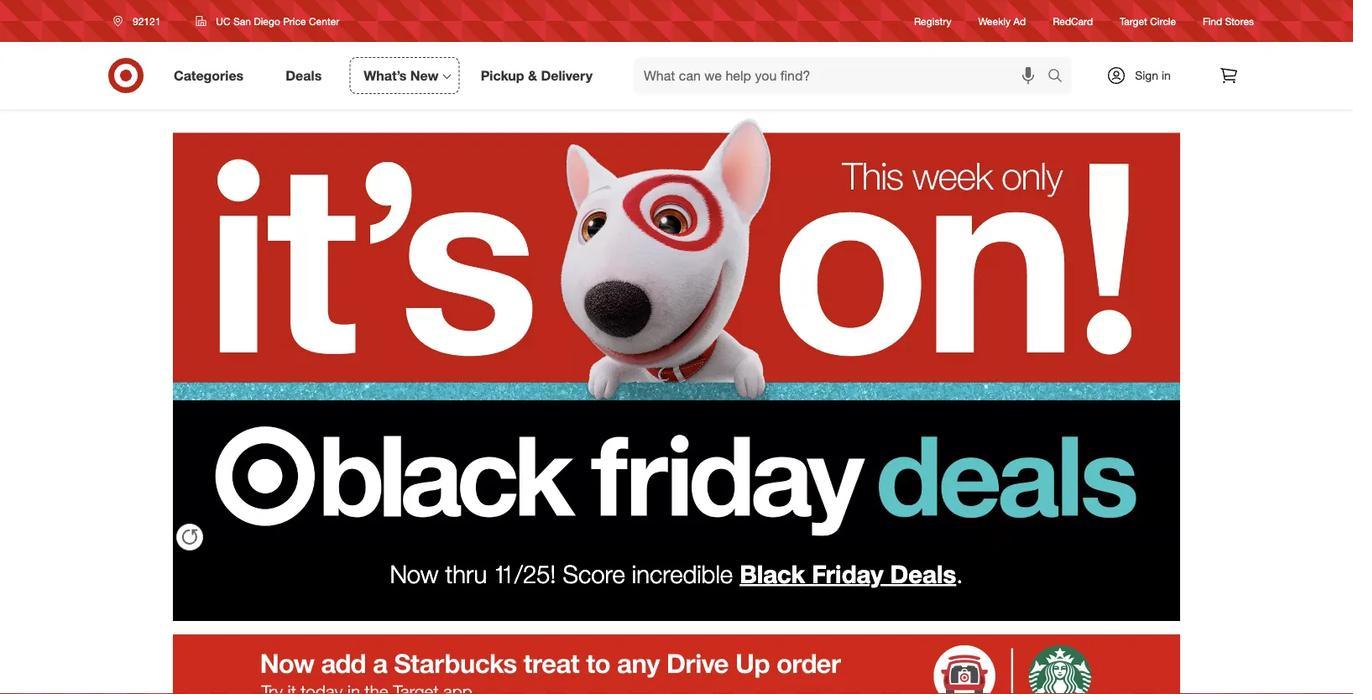 Task type: vqa. For each thing, say whether or not it's contained in the screenshot.
Black
yes



Task type: locate. For each thing, give the bounding box(es) containing it.
target
[[1120, 15, 1148, 27]]

friday
[[812, 559, 884, 589]]

weekly ad
[[979, 15, 1027, 27]]

/25!
[[515, 559, 556, 589]]

sign
[[1136, 68, 1159, 83]]

0 horizontal spatial deals
[[286, 67, 322, 84]]

&
[[528, 67, 538, 84]]

1 horizontal spatial deals
[[891, 559, 957, 589]]

92121
[[133, 15, 161, 27]]

sign in
[[1136, 68, 1172, 83]]

san
[[234, 15, 251, 27]]

1 vertical spatial deals
[[891, 559, 957, 589]]

registry
[[915, 15, 952, 27]]

sign in link
[[1093, 57, 1198, 94]]

search
[[1041, 69, 1081, 85]]

categories
[[174, 67, 244, 84]]

deals right friday
[[891, 559, 957, 589]]

categories link
[[160, 57, 265, 94]]

deals down price
[[286, 67, 322, 84]]

now thru 11 /25! score incredible black friday deals .
[[390, 559, 964, 589]]

diego
[[254, 15, 280, 27]]

deals
[[286, 67, 322, 84], [891, 559, 957, 589]]

incredible
[[632, 559, 733, 589]]

pickup
[[481, 67, 525, 84]]

thru
[[446, 559, 487, 589]]

target circle link
[[1120, 14, 1177, 28]]

this week only it's on! target black friday deals image
[[173, 109, 1181, 554]]

ad
[[1014, 15, 1027, 27]]

find stores
[[1204, 15, 1255, 27]]

0 vertical spatial deals
[[286, 67, 322, 84]]



Task type: describe. For each thing, give the bounding box(es) containing it.
score
[[563, 559, 625, 589]]

redcard link
[[1053, 14, 1094, 28]]

What can we help you find? suggestions appear below search field
[[634, 57, 1052, 94]]

weekly
[[979, 15, 1011, 27]]

target circle
[[1120, 15, 1177, 27]]

circle
[[1151, 15, 1177, 27]]

registry link
[[915, 14, 952, 28]]

now
[[390, 559, 439, 589]]

search button
[[1041, 57, 1081, 97]]

new
[[411, 67, 439, 84]]

what's new
[[364, 67, 439, 84]]

.
[[957, 559, 964, 589]]

uc san diego price center
[[216, 15, 340, 27]]

what's
[[364, 67, 407, 84]]

pickup & delivery link
[[467, 57, 614, 94]]

what's new link
[[350, 57, 460, 94]]

black
[[740, 559, 806, 589]]

in
[[1162, 68, 1172, 83]]

find stores link
[[1204, 14, 1255, 28]]

92121 button
[[102, 6, 178, 36]]

center
[[309, 15, 340, 27]]

stores
[[1226, 15, 1255, 27]]

advertisement region
[[173, 635, 1181, 695]]

weekly ad link
[[979, 14, 1027, 28]]

redcard
[[1053, 15, 1094, 27]]

uc san diego price center button
[[185, 6, 351, 36]]

find
[[1204, 15, 1223, 27]]

uc
[[216, 15, 231, 27]]

deals link
[[271, 57, 343, 94]]

price
[[283, 15, 306, 27]]

pickup & delivery
[[481, 67, 593, 84]]

11
[[494, 559, 515, 589]]

delivery
[[541, 67, 593, 84]]



